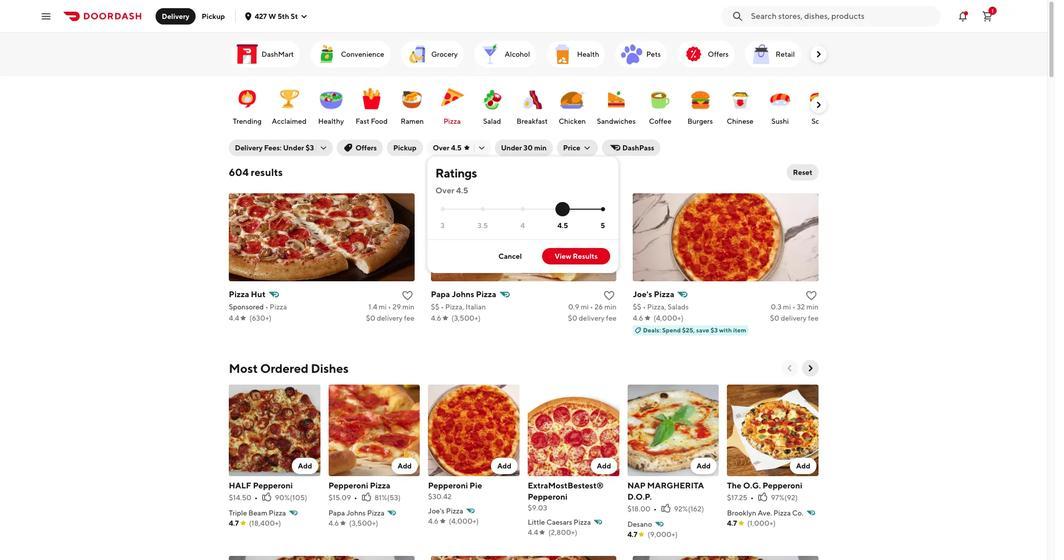 Task type: locate. For each thing, give the bounding box(es) containing it.
brooklyn
[[728, 510, 757, 518]]

pizza, left italian
[[446, 303, 465, 311]]

3 stars and over image
[[441, 208, 445, 212]]

delivery inside button
[[162, 12, 190, 20]]

johns
[[452, 290, 475, 300], [347, 510, 366, 518]]

0 horizontal spatial $3
[[306, 144, 314, 152]]

pepperoni up $15.09 •
[[329, 481, 369, 491]]

1 vertical spatial joe's
[[428, 507, 445, 516]]

0 horizontal spatial delivery
[[377, 315, 403, 323]]

1 horizontal spatial papa johns pizza
[[431, 290, 497, 300]]

1 horizontal spatial papa
[[431, 290, 450, 300]]

1 horizontal spatial under
[[501, 144, 522, 152]]

0 horizontal spatial pizza,
[[446, 303, 465, 311]]

1 click to add this store to your saved list image from the left
[[401, 290, 414, 302]]

sushi
[[772, 117, 789, 126]]

1 horizontal spatial 4.4
[[528, 529, 539, 537]]

1 vertical spatial $3
[[711, 327, 718, 335]]

26
[[595, 303, 603, 311]]

3 $​0 delivery fee from the left
[[771, 315, 819, 323]]

1 horizontal spatial mi
[[581, 303, 589, 311]]

0 vertical spatial joe's pizza
[[633, 290, 675, 300]]

convenience image
[[315, 42, 339, 67]]

pizza up 81%(53)
[[370, 481, 391, 491]]

under inside under 30 min button
[[501, 144, 522, 152]]

over 4.5 up the ratings
[[433, 144, 462, 152]]

trending link
[[230, 81, 265, 129]]

•
[[265, 303, 268, 311], [388, 303, 391, 311], [441, 303, 444, 311], [591, 303, 594, 311], [643, 303, 646, 311], [793, 303, 796, 311], [255, 494, 258, 502], [354, 494, 357, 502], [751, 494, 754, 502], [654, 505, 657, 514]]

4.6 up the deals:
[[633, 315, 644, 323]]

0 horizontal spatial click to add this store to your saved list image
[[401, 290, 414, 302]]

0 horizontal spatial offers
[[356, 144, 377, 152]]

$​0 delivery fee
[[366, 315, 415, 323], [568, 315, 617, 323], [771, 315, 819, 323]]

joe's pizza for (4,000+)
[[428, 507, 464, 516]]

4 stars and over image
[[521, 208, 525, 212]]

johns down $15.09 •
[[347, 510, 366, 518]]

food
[[371, 117, 388, 126]]

• for $15.09 •
[[354, 494, 357, 502]]

4.7
[[229, 520, 239, 528], [728, 520, 738, 528], [628, 531, 638, 539]]

1 horizontal spatial $​0
[[568, 315, 578, 323]]

2 horizontal spatial $​0
[[771, 315, 780, 323]]

0 horizontal spatial pickup
[[202, 12, 225, 20]]

• down half pepperoni
[[255, 494, 258, 502]]

$3 down acclaimed
[[306, 144, 314, 152]]

5 add from the left
[[697, 462, 711, 471]]

1 vertical spatial papa
[[329, 510, 345, 518]]

pizza, left the salads
[[648, 303, 667, 311]]

under 30 min button
[[495, 140, 553, 156]]

mi for pizza hut
[[379, 303, 387, 311]]

the o.g. pepperoni
[[728, 481, 803, 491]]

(4,000+) up spend
[[654, 315, 684, 323]]

joe's pizza down $30.42
[[428, 507, 464, 516]]

pickup right the delivery button in the left top of the page
[[202, 12, 225, 20]]

0 horizontal spatial 4.7
[[229, 520, 239, 528]]

pepperoni up $30.42
[[428, 481, 468, 491]]

2 click to add this store to your saved list image from the left
[[604, 290, 616, 302]]

1 pizza, from the left
[[446, 303, 465, 311]]

0 horizontal spatial (3,500+)
[[349, 520, 379, 528]]

click to add this store to your saved list image up 0.9 mi • 26 min
[[604, 290, 616, 302]]

0 vertical spatial $3
[[306, 144, 314, 152]]

johns for (3,500+)
[[347, 510, 366, 518]]

min right 29
[[403, 303, 415, 311]]

mi right 0.9
[[581, 303, 589, 311]]

• up (630+)
[[265, 303, 268, 311]]

fee down 0.9 mi • 26 min
[[606, 315, 617, 323]]

over 4.5 down the ratings
[[436, 186, 469, 196]]

1 horizontal spatial click to add this store to your saved list image
[[604, 290, 616, 302]]

click to add this store to your saved list image up 0.3 mi • 32 min
[[806, 290, 818, 302]]

• for $$ • pizza, salads
[[643, 303, 646, 311]]

3.5 stars and over image
[[481, 208, 485, 212]]

pizza
[[444, 117, 461, 126], [229, 290, 249, 300], [476, 290, 497, 300], [654, 290, 675, 300], [270, 303, 287, 311], [370, 481, 391, 491], [446, 507, 464, 516], [269, 510, 286, 518], [367, 510, 385, 518], [774, 510, 791, 518], [574, 519, 591, 527]]

• left italian
[[441, 303, 444, 311]]

pickup for the right pickup button
[[394, 144, 417, 152]]

the
[[728, 481, 742, 491]]

0 horizontal spatial under
[[283, 144, 304, 152]]

price
[[563, 144, 581, 152]]

papa johns pizza down $15.09 •
[[329, 510, 385, 518]]

1 delivery from the left
[[377, 315, 403, 323]]

joe's down $30.42
[[428, 507, 445, 516]]

4.6
[[431, 315, 442, 323], [633, 315, 644, 323], [428, 518, 439, 526], [329, 520, 339, 528]]

view results button
[[543, 248, 610, 265]]

add for the o.g. pepperoni
[[797, 462, 811, 471]]

pets image
[[620, 42, 645, 67]]

delivery for papa johns pizza
[[579, 315, 605, 323]]

3 delivery from the left
[[781, 315, 807, 323]]

1 horizontal spatial joe's
[[633, 290, 653, 300]]

fee down 1.4 mi • 29 min
[[404, 315, 415, 323]]

0 vertical spatial (3,500+)
[[452, 315, 481, 323]]

2 horizontal spatial delivery
[[781, 315, 807, 323]]

2 horizontal spatial $​0 delivery fee
[[771, 315, 819, 323]]

mi
[[379, 303, 387, 311], [581, 303, 589, 311], [784, 303, 792, 311]]

1 vertical spatial (4,000+)
[[449, 518, 479, 526]]

nap margherita d.o.p.
[[628, 481, 704, 502]]

4.4 down sponsored
[[229, 315, 239, 323]]

(4,000+) down "pepperoni pie $30.42"
[[449, 518, 479, 526]]

pepperoni up 90%(105)
[[253, 481, 293, 491]]

pizza up the $$ • pizza, salads
[[654, 290, 675, 300]]

$3 left with
[[711, 327, 718, 335]]

pepperoni pizza
[[329, 481, 391, 491]]

2 $$ from the left
[[633, 303, 642, 311]]

4.5 inside button
[[451, 144, 462, 152]]

• up the deals:
[[643, 303, 646, 311]]

1 horizontal spatial johns
[[452, 290, 475, 300]]

2 pizza, from the left
[[648, 303, 667, 311]]

2 horizontal spatial click to add this store to your saved list image
[[806, 290, 818, 302]]

1 horizontal spatial (4,000+)
[[654, 315, 684, 323]]

1 horizontal spatial delivery
[[235, 144, 263, 152]]

0 vertical spatial offers
[[708, 50, 729, 58]]

0.9 mi • 26 min
[[569, 303, 617, 311]]

• for sponsored • pizza
[[265, 303, 268, 311]]

1 horizontal spatial $$
[[633, 303, 642, 311]]

3 fee from the left
[[809, 315, 819, 323]]

papa johns pizza for 0.9 mi • 26 min
[[431, 290, 497, 300]]

add for nap margherita d.o.p.
[[697, 462, 711, 471]]

1 $$ from the left
[[431, 303, 440, 311]]

$$ right 26 at right bottom
[[633, 303, 642, 311]]

1 vertical spatial offers
[[356, 144, 377, 152]]

1 vertical spatial pickup
[[394, 144, 417, 152]]

2 horizontal spatial 4.7
[[728, 520, 738, 528]]

min inside button
[[535, 144, 547, 152]]

90%(105)
[[275, 494, 307, 502]]

delivery button
[[156, 8, 196, 24]]

0 horizontal spatial johns
[[347, 510, 366, 518]]

0 horizontal spatial papa johns pizza
[[329, 510, 385, 518]]

$​0
[[366, 315, 376, 323], [568, 315, 578, 323], [771, 315, 780, 323]]

2 horizontal spatial fee
[[809, 315, 819, 323]]

• down o.g.
[[751, 494, 754, 502]]

1 add from the left
[[298, 462, 312, 471]]

spend
[[663, 327, 681, 335]]

$$
[[431, 303, 440, 311], [633, 303, 642, 311]]

alcohol image
[[478, 42, 503, 67]]

0 horizontal spatial fee
[[404, 315, 415, 323]]

0 vertical spatial joe's
[[633, 290, 653, 300]]

2 delivery from the left
[[579, 315, 605, 323]]

3 click to add this store to your saved list image from the left
[[806, 290, 818, 302]]

(3,500+) down $15.09 •
[[349, 520, 379, 528]]

6 add from the left
[[797, 462, 811, 471]]

3 mi from the left
[[784, 303, 792, 311]]

$​0 delivery fee down 0.9 mi • 26 min
[[568, 315, 617, 323]]

• for $$ • pizza, italian
[[441, 303, 444, 311]]

papa
[[431, 290, 450, 300], [329, 510, 345, 518]]

1 horizontal spatial $3
[[711, 327, 718, 335]]

healthy
[[318, 117, 344, 126]]

$​0 delivery fee down 0.3 mi • 32 min
[[771, 315, 819, 323]]

$​0 delivery fee for papa johns pizza
[[568, 315, 617, 323]]

$17.25
[[728, 494, 748, 502]]

over
[[433, 144, 450, 152], [436, 186, 455, 196]]

0 vertical spatial pickup button
[[196, 8, 231, 24]]

1 horizontal spatial 4.7
[[628, 531, 638, 539]]

$​0 down 0.3
[[771, 315, 780, 323]]

pizza up sponsored
[[229, 290, 249, 300]]

joe's
[[633, 290, 653, 300], [428, 507, 445, 516]]

0 vertical spatial papa
[[431, 290, 450, 300]]

1 horizontal spatial delivery
[[579, 315, 605, 323]]

$$ for joe's
[[633, 303, 642, 311]]

delivery down 1.4 mi • 29 min
[[377, 315, 403, 323]]

1 vertical spatial johns
[[347, 510, 366, 518]]

1 vertical spatial 4.4
[[528, 529, 539, 537]]

0 horizontal spatial pickup button
[[196, 8, 231, 24]]

retail image
[[750, 42, 774, 67]]

next button of carousel image right retail
[[814, 49, 824, 59]]

soup
[[812, 117, 829, 126]]

click to add this store to your saved list image up 1.4 mi • 29 min
[[401, 290, 414, 302]]

pepperoni up $9.03 on the right bottom
[[528, 493, 568, 502]]

0 horizontal spatial $​0
[[366, 315, 376, 323]]

1 vertical spatial delivery
[[235, 144, 263, 152]]

1 vertical spatial joe's pizza
[[428, 507, 464, 516]]

fee
[[404, 315, 415, 323], [606, 315, 617, 323], [809, 315, 819, 323]]

(3,500+)
[[452, 315, 481, 323], [349, 520, 379, 528]]

$$ right 29
[[431, 303, 440, 311]]

view
[[555, 253, 572, 261]]

min right 32
[[807, 303, 819, 311]]

under left the 30 at the top
[[501, 144, 522, 152]]

mi right 1.4
[[379, 303, 387, 311]]

1 vertical spatial papa johns pizza
[[329, 510, 385, 518]]

pepperoni inside extramostbestest® pepperoni $9.03
[[528, 493, 568, 502]]

over up the ratings
[[433, 144, 450, 152]]

29
[[393, 303, 401, 311]]

1 horizontal spatial offers
[[708, 50, 729, 58]]

0 vertical spatial papa johns pizza
[[431, 290, 497, 300]]

5 stars and over image
[[601, 208, 605, 212]]

delivery down 0.9 mi • 26 min
[[579, 315, 605, 323]]

• left 26 at right bottom
[[591, 303, 594, 311]]

pizza down "pepperoni pie $30.42"
[[446, 507, 464, 516]]

1 under from the left
[[283, 144, 304, 152]]

reset button
[[787, 164, 819, 181]]

(3,500+) down $$ • pizza, italian
[[452, 315, 481, 323]]

offers right offers image
[[708, 50, 729, 58]]

1 horizontal spatial joe's pizza
[[633, 290, 675, 300]]

sponsored
[[229, 303, 264, 311]]

next button of carousel image
[[814, 49, 824, 59], [806, 364, 816, 374]]

1 horizontal spatial fee
[[606, 315, 617, 323]]

pickup
[[202, 12, 225, 20], [394, 144, 417, 152]]

$14.50
[[229, 494, 252, 502]]

0 vertical spatial next button of carousel image
[[814, 49, 824, 59]]

0 vertical spatial 4.4
[[229, 315, 239, 323]]

co.
[[793, 510, 804, 518]]

papa up $$ • pizza, italian
[[431, 290, 450, 300]]

min for pizza hut
[[403, 303, 415, 311]]

under right fees:
[[283, 144, 304, 152]]

4.6 down $15.09
[[329, 520, 339, 528]]

retail link
[[746, 41, 802, 68]]

0 horizontal spatial $$
[[431, 303, 440, 311]]

pizza up the over 4.5 button
[[444, 117, 461, 126]]

pickup button down ramen
[[387, 140, 423, 156]]

4 add from the left
[[597, 462, 611, 471]]

2 mi from the left
[[581, 303, 589, 311]]

papa down $15.09
[[329, 510, 345, 518]]

pickup button left the 427
[[196, 8, 231, 24]]

fee down 0.3 mi • 32 min
[[809, 315, 819, 323]]

delivery for delivery
[[162, 12, 190, 20]]

3 add from the left
[[498, 462, 512, 471]]

open menu image
[[40, 10, 52, 22]]

4.4
[[229, 315, 239, 323], [528, 529, 539, 537]]

1 horizontal spatial pickup
[[394, 144, 417, 152]]

fee for pizza hut
[[404, 315, 415, 323]]

grocery image
[[405, 42, 430, 67]]

caesars
[[547, 519, 573, 527]]

little caesars pizza
[[528, 519, 591, 527]]

0 horizontal spatial papa
[[329, 510, 345, 518]]

2 add from the left
[[398, 462, 412, 471]]

• for $18.00 •
[[654, 505, 657, 514]]

32
[[797, 303, 806, 311]]

2 horizontal spatial mi
[[784, 303, 792, 311]]

pizza up the (2,800+)
[[574, 519, 591, 527]]

half pepperoni
[[229, 481, 293, 491]]

3 $​0 from the left
[[771, 315, 780, 323]]

0 vertical spatial 4.5
[[451, 144, 462, 152]]

4.7 down brooklyn
[[728, 520, 738, 528]]

pizza,
[[446, 303, 465, 311], [648, 303, 667, 311]]

1 horizontal spatial $​0 delivery fee
[[568, 315, 617, 323]]

papa for 0.9 mi • 26 min
[[431, 290, 450, 300]]

min right 26 at right bottom
[[605, 303, 617, 311]]

2 $​0 delivery fee from the left
[[568, 315, 617, 323]]

2 under from the left
[[501, 144, 522, 152]]

0 vertical spatial delivery
[[162, 12, 190, 20]]

2 $​0 from the left
[[568, 315, 578, 323]]

92%(162)
[[675, 505, 705, 514]]

1 horizontal spatial pizza,
[[648, 303, 667, 311]]

add button
[[292, 458, 318, 475], [292, 458, 318, 475], [392, 458, 418, 475], [491, 458, 518, 475], [491, 458, 518, 475], [591, 458, 618, 475], [691, 458, 717, 475], [691, 458, 717, 475], [791, 458, 817, 475], [791, 458, 817, 475]]

1 vertical spatial over 4.5
[[436, 186, 469, 196]]

$14.50 •
[[229, 494, 258, 502]]

$​0 delivery fee down 1.4 mi • 29 min
[[366, 315, 415, 323]]

pickup for the topmost pickup button
[[202, 12, 225, 20]]

• down the pepperoni pizza
[[354, 494, 357, 502]]

30
[[524, 144, 533, 152]]

notification bell image
[[957, 10, 970, 22]]

4.5 up the 'view'
[[558, 222, 568, 230]]

under
[[283, 144, 304, 152], [501, 144, 522, 152]]

• right the $18.00
[[654, 505, 657, 514]]

0 vertical spatial johns
[[452, 290, 475, 300]]

joe's pizza for 0.3 mi • 32 min
[[633, 290, 675, 300]]

pickup down ramen
[[394, 144, 417, 152]]

mi right 0.3
[[784, 303, 792, 311]]

click to add this store to your saved list image
[[401, 290, 414, 302], [604, 290, 616, 302], [806, 290, 818, 302]]

add
[[298, 462, 312, 471], [398, 462, 412, 471], [498, 462, 512, 471], [597, 462, 611, 471], [697, 462, 711, 471], [797, 462, 811, 471]]

next button of carousel image right previous button of carousel image
[[806, 364, 816, 374]]

0 horizontal spatial 4.4
[[229, 315, 239, 323]]

offers down fast
[[356, 144, 377, 152]]

johns up $$ • pizza, italian
[[452, 290, 475, 300]]

0 vertical spatial pickup
[[202, 12, 225, 20]]

pepperoni up 97%(92)
[[763, 481, 803, 491]]

0 vertical spatial over 4.5
[[433, 144, 462, 152]]

mi for joe's pizza
[[784, 303, 792, 311]]

papa johns pizza up $$ • pizza, italian
[[431, 290, 497, 300]]

0 vertical spatial over
[[433, 144, 450, 152]]

pizza up italian
[[476, 290, 497, 300]]

pickup button
[[196, 8, 231, 24], [387, 140, 423, 156]]

joe's up the $$ • pizza, salads
[[633, 290, 653, 300]]

pepperoni inside "pepperoni pie $30.42"
[[428, 481, 468, 491]]

1 vertical spatial pickup button
[[387, 140, 423, 156]]

1.4 mi • 29 min
[[369, 303, 415, 311]]

joe's pizza up the $$ • pizza, salads
[[633, 290, 675, 300]]

$​0 down 1.4
[[366, 315, 376, 323]]

min
[[535, 144, 547, 152], [403, 303, 415, 311], [605, 303, 617, 311], [807, 303, 819, 311]]

4.4 down little
[[528, 529, 539, 537]]

triple beam pizza
[[229, 510, 286, 518]]

1 $​0 from the left
[[366, 315, 376, 323]]

0 horizontal spatial joe's
[[428, 507, 445, 516]]

1 mi from the left
[[379, 303, 387, 311]]

extramostbestest® pepperoni $9.03
[[528, 481, 604, 513]]

sponsored • pizza
[[229, 303, 287, 311]]

pizza down 81%(53)
[[367, 510, 385, 518]]

97%(92)
[[772, 494, 798, 502]]

papa johns pizza
[[431, 290, 497, 300], [329, 510, 385, 518]]

4.5 down the ratings
[[456, 186, 469, 196]]

add for pepperoni pie
[[498, 462, 512, 471]]

4.7 down triple
[[229, 520, 239, 528]]

1 $​0 delivery fee from the left
[[366, 315, 415, 323]]

w
[[269, 12, 276, 20]]

$​0 down 0.9
[[568, 315, 578, 323]]

min right the 30 at the top
[[535, 144, 547, 152]]

delivery for joe's pizza
[[781, 315, 807, 323]]

over up "3 stars and over" icon
[[436, 186, 455, 196]]

0 horizontal spatial joe's pizza
[[428, 507, 464, 516]]

0 horizontal spatial mi
[[379, 303, 387, 311]]

4.7 down 'desano'
[[628, 531, 638, 539]]

deals:
[[644, 327, 661, 335]]

4.5 up the ratings
[[451, 144, 462, 152]]

offers inside button
[[356, 144, 377, 152]]

2 fee from the left
[[606, 315, 617, 323]]

1 fee from the left
[[404, 315, 415, 323]]

1 vertical spatial (3,500+)
[[349, 520, 379, 528]]

pizza up (18,400+)
[[269, 510, 286, 518]]

acclaimed
[[272, 117, 307, 126]]

0 horizontal spatial $​0 delivery fee
[[366, 315, 415, 323]]

delivery down 0.3 mi • 32 min
[[781, 315, 807, 323]]

hut
[[251, 290, 266, 300]]

retail
[[776, 50, 795, 58]]

0 horizontal spatial delivery
[[162, 12, 190, 20]]



Task type: describe. For each thing, give the bounding box(es) containing it.
$​0 delivery fee for pizza hut
[[366, 315, 415, 323]]

papa for (3,500+)
[[329, 510, 345, 518]]

604
[[229, 166, 249, 178]]

st
[[291, 12, 298, 20]]

min for papa johns pizza
[[605, 303, 617, 311]]

Store search: begin typing to search for stores available on DoorDash text field
[[752, 11, 935, 22]]

catering image
[[816, 42, 841, 67]]

click to add this store to your saved list image for papa johns pizza
[[604, 290, 616, 302]]

under 30 min
[[501, 144, 547, 152]]

ratings
[[436, 166, 477, 180]]

dashmart
[[262, 50, 294, 58]]

dashpass button
[[602, 140, 661, 156]]

burgers
[[688, 117, 713, 126]]

grocery link
[[401, 41, 464, 68]]

$$ • pizza, italian
[[431, 303, 486, 311]]

pizza up (630+)
[[270, 303, 287, 311]]

click to add this store to your saved list image for joe's pizza
[[806, 290, 818, 302]]

johns for 0.9 mi • 26 min
[[452, 290, 475, 300]]

• left 32
[[793, 303, 796, 311]]

0.3
[[771, 303, 782, 311]]

4.7 for half pepperoni
[[229, 520, 239, 528]]

with
[[720, 327, 732, 335]]

1 horizontal spatial (3,500+)
[[452, 315, 481, 323]]

0.9
[[569, 303, 580, 311]]

joe's for 0.3 mi • 32 min
[[633, 290, 653, 300]]

1
[[992, 7, 994, 14]]

$​0 delivery fee for joe's pizza
[[771, 315, 819, 323]]

1 vertical spatial 4.5
[[456, 186, 469, 196]]

offers image
[[682, 42, 706, 67]]

1.4
[[369, 303, 378, 311]]

1 button
[[978, 6, 998, 26]]

ramen
[[401, 117, 424, 126]]

over 4.5 inside button
[[433, 144, 462, 152]]

margherita
[[648, 481, 704, 491]]

pizza, for pizza
[[648, 303, 667, 311]]

offers button
[[337, 140, 383, 156]]

delivery fees: under $3
[[235, 144, 314, 152]]

5
[[601, 222, 605, 230]]

health link
[[547, 41, 606, 68]]

convenience
[[341, 50, 384, 58]]

joe's for (4,000+)
[[428, 507, 445, 516]]

pizza down 97%(92)
[[774, 510, 791, 518]]

triple
[[229, 510, 247, 518]]

next button of carousel image
[[814, 100, 824, 110]]

italian
[[466, 303, 486, 311]]

(630+)
[[250, 315, 272, 323]]

4.4 for (630+)
[[229, 315, 239, 323]]

add for half pepperoni
[[298, 462, 312, 471]]

$15.09 •
[[329, 494, 357, 502]]

salad
[[483, 117, 501, 126]]

$25,
[[683, 327, 695, 335]]

2 items, open order cart image
[[982, 10, 994, 22]]

desano
[[628, 521, 653, 529]]

0 horizontal spatial (4,000+)
[[449, 518, 479, 526]]

1 vertical spatial next button of carousel image
[[806, 364, 816, 374]]

results
[[573, 253, 598, 261]]

salads
[[668, 303, 689, 311]]

o.g.
[[744, 481, 761, 491]]

mi for papa johns pizza
[[581, 303, 589, 311]]

$30.42
[[428, 493, 452, 501]]

price button
[[557, 140, 598, 156]]

most
[[229, 362, 258, 376]]

$18.00 •
[[628, 505, 657, 514]]

breakfast
[[517, 117, 548, 126]]

$​0 for pizza hut
[[366, 315, 376, 323]]

convenience link
[[310, 41, 391, 68]]

4.6 down $$ • pizza, italian
[[431, 315, 442, 323]]

4.6 down $30.42
[[428, 518, 439, 526]]

previous button of carousel image
[[785, 364, 796, 374]]

save
[[697, 327, 710, 335]]

nap
[[628, 481, 646, 491]]

427
[[255, 12, 267, 20]]

pizza hut
[[229, 290, 266, 300]]

$​0 for joe's pizza
[[771, 315, 780, 323]]

$9.03
[[528, 504, 548, 513]]

0 vertical spatial (4,000+)
[[654, 315, 684, 323]]

427 w 5th st
[[255, 12, 298, 20]]

$​0 for papa johns pizza
[[568, 315, 578, 323]]

delivery for delivery fees: under $3
[[235, 144, 263, 152]]

fast food
[[356, 117, 388, 126]]

pets link
[[616, 41, 667, 68]]

trending
[[233, 117, 262, 126]]

• for $14.50 •
[[255, 494, 258, 502]]

half
[[229, 481, 251, 491]]

fee for papa johns pizza
[[606, 315, 617, 323]]

4.7 for the o.g. pepperoni
[[728, 520, 738, 528]]

dishes
[[311, 362, 349, 376]]

ave.
[[758, 510, 773, 518]]

chicken
[[559, 117, 586, 126]]

• left 29
[[388, 303, 391, 311]]

item
[[734, 327, 747, 335]]

pepperoni pie $30.42
[[428, 481, 482, 501]]

delivery for pizza hut
[[377, 315, 403, 323]]

cancel
[[499, 253, 522, 261]]

1 vertical spatial over
[[436, 186, 455, 196]]

grocery
[[432, 50, 458, 58]]

fees:
[[264, 144, 282, 152]]

click to add this store to your saved list image for pizza hut
[[401, 290, 414, 302]]

1 horizontal spatial pickup button
[[387, 140, 423, 156]]

pie
[[470, 481, 482, 491]]

dashpass
[[623, 144, 655, 152]]

(18,400+)
[[249, 520, 281, 528]]

604 results
[[229, 166, 283, 178]]

reset
[[794, 169, 813, 177]]

health image
[[551, 42, 575, 67]]

offers link
[[678, 41, 735, 68]]

dashmart image
[[235, 42, 260, 67]]

alcohol
[[505, 50, 530, 58]]

over inside button
[[433, 144, 450, 152]]

4.4 for (2,800+)
[[528, 529, 539, 537]]

min for joe's pizza
[[807, 303, 819, 311]]

over 4.5 button
[[427, 140, 491, 156]]

health
[[578, 50, 600, 58]]

2 vertical spatial 4.5
[[558, 222, 568, 230]]

0.3 mi • 32 min
[[771, 303, 819, 311]]

most ordered dishes
[[229, 362, 349, 376]]

pets
[[647, 50, 661, 58]]

papa johns pizza for (3,500+)
[[329, 510, 385, 518]]

4.7 for nap margherita d.o.p.
[[628, 531, 638, 539]]

$$ for papa
[[431, 303, 440, 311]]

fee for joe's pizza
[[809, 315, 819, 323]]

$15.09
[[329, 494, 351, 502]]

results
[[251, 166, 283, 178]]

$$ • pizza, salads
[[633, 303, 689, 311]]

4
[[521, 222, 525, 230]]

little
[[528, 519, 545, 527]]

brooklyn ave. pizza co.
[[728, 510, 804, 518]]

81%(53)
[[375, 494, 401, 502]]

cancel button
[[487, 248, 535, 265]]

pizza, for johns
[[446, 303, 465, 311]]

alcohol link
[[474, 41, 537, 68]]

fast
[[356, 117, 370, 126]]

beam
[[249, 510, 268, 518]]

• for $17.25 •
[[751, 494, 754, 502]]

ordered
[[260, 362, 309, 376]]

$18.00
[[628, 505, 651, 514]]



Task type: vqa. For each thing, say whether or not it's contained in the screenshot.
$9.03
yes



